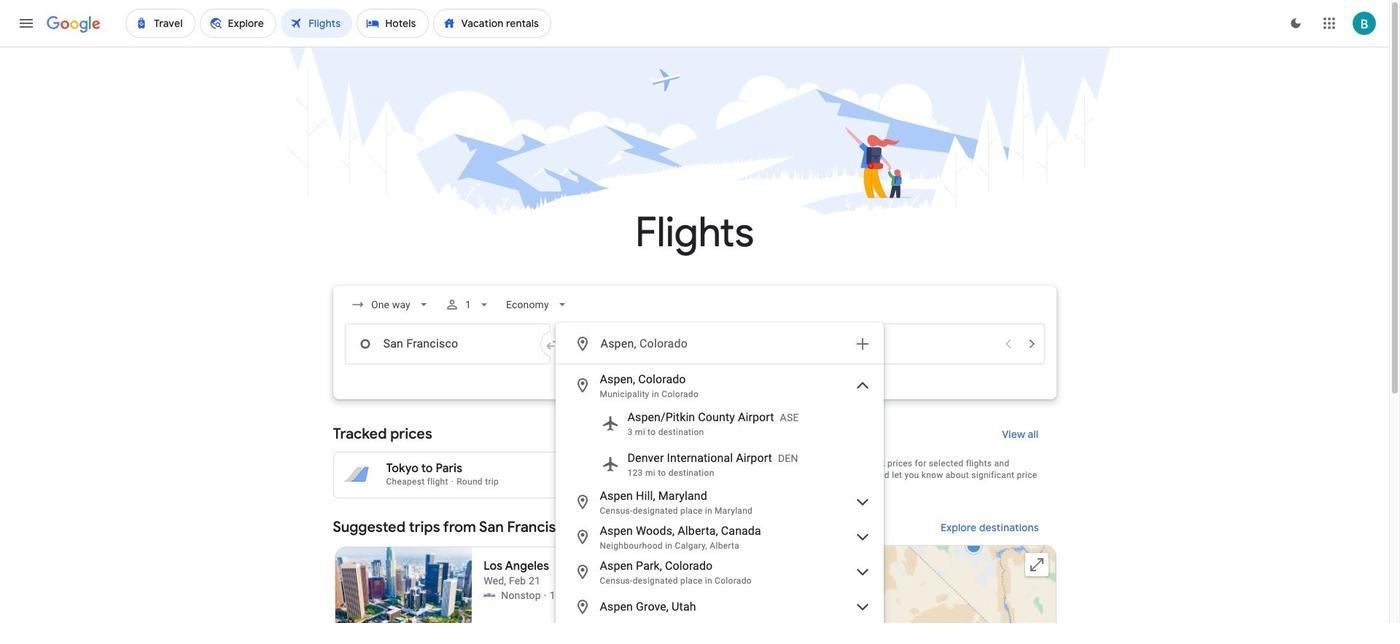 Task type: describe. For each thing, give the bounding box(es) containing it.
toggle nearby airports for aspen grove, utah image
[[854, 599, 872, 617]]

Where else? text field
[[600, 327, 845, 362]]

aspen woods, alberta, canada option
[[556, 520, 883, 555]]

suggested trips from san francisco region
[[333, 511, 1057, 624]]

enter your destination dialog
[[556, 323, 884, 624]]

aspen/pitkin county airport (ase) option
[[556, 404, 883, 444]]

jetblue image
[[484, 590, 496, 602]]

toggle nearby airports for aspen hill, maryland image
[[854, 494, 872, 512]]

main menu image
[[18, 15, 35, 32]]

denver international airport (den) option
[[556, 444, 883, 485]]

list box inside enter your destination dialog
[[556, 365, 883, 624]]

change appearance image
[[1279, 6, 1314, 41]]

destination, select multiple airports image
[[854, 336, 872, 353]]



Task type: locate. For each thing, give the bounding box(es) containing it.
None field
[[345, 292, 437, 318], [501, 292, 576, 318], [345, 292, 437, 318], [501, 292, 576, 318]]

 image
[[544, 589, 547, 603]]

Departure text field
[[809, 325, 996, 364]]

None text field
[[345, 324, 551, 365]]

tracked prices region
[[333, 417, 1057, 499]]

toggle nearby airports for aspen, colorado image
[[854, 377, 872, 395]]

toggle nearby airports for aspen park, colorado image
[[854, 564, 872, 582]]

list box
[[556, 365, 883, 624]]

aspen hill, maryland option
[[556, 485, 883, 520]]

777 US dollars text field
[[651, 462, 677, 476]]

toggle nearby airports for aspen woods, alberta, canada image
[[854, 529, 872, 547]]

878 US dollars text field
[[653, 476, 677, 487]]

aspen park, colorado option
[[556, 555, 883, 590]]

 image inside the tracked prices region
[[451, 477, 454, 487]]

aspen, colorado option
[[556, 368, 883, 404]]

 image
[[451, 477, 454, 487]]

 image inside suggested trips from san francisco region
[[544, 589, 547, 603]]

aspen grove, utah option
[[556, 590, 883, 624]]

Flight search field
[[321, 286, 1069, 624]]



Task type: vqa. For each thing, say whether or not it's contained in the screenshot.
to
no



